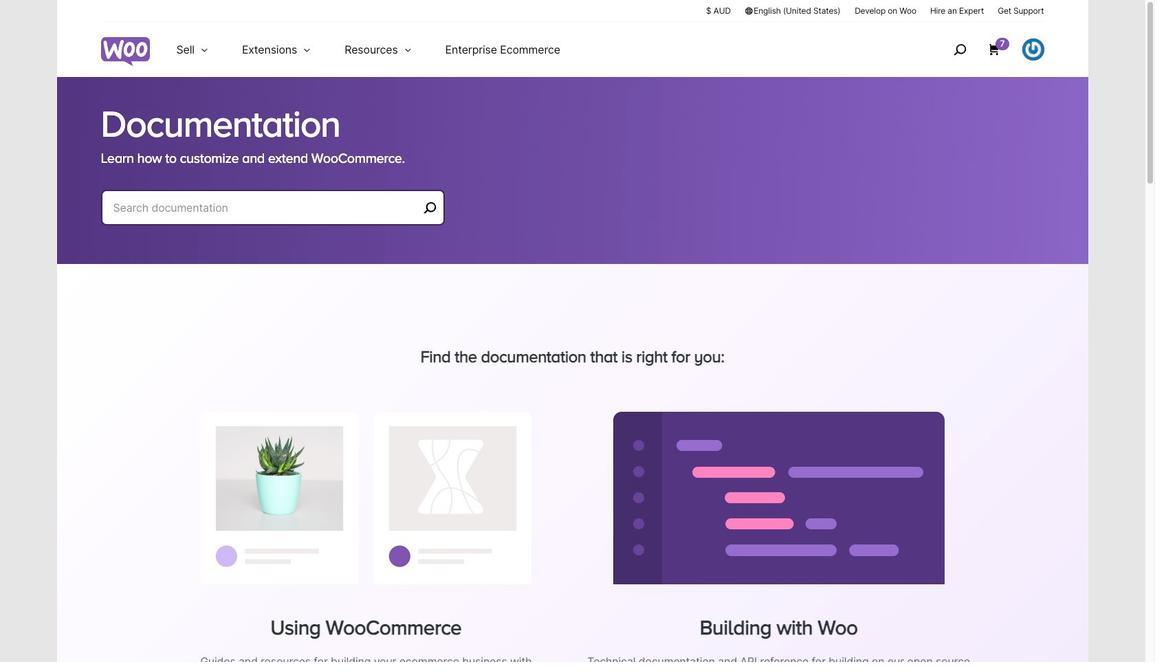 Task type: describe. For each thing, give the bounding box(es) containing it.
illustration of lines of development code image
[[613, 412, 945, 584]]

search image
[[949, 39, 971, 61]]

Search documentation search field
[[113, 198, 418, 217]]



Task type: locate. For each thing, give the bounding box(es) containing it.
open account menu image
[[1022, 39, 1044, 61]]

None search field
[[101, 190, 445, 242]]

illustration of two product cards, with a plan and an abstract shape image
[[200, 412, 532, 584]]

service navigation menu element
[[924, 27, 1044, 72]]



